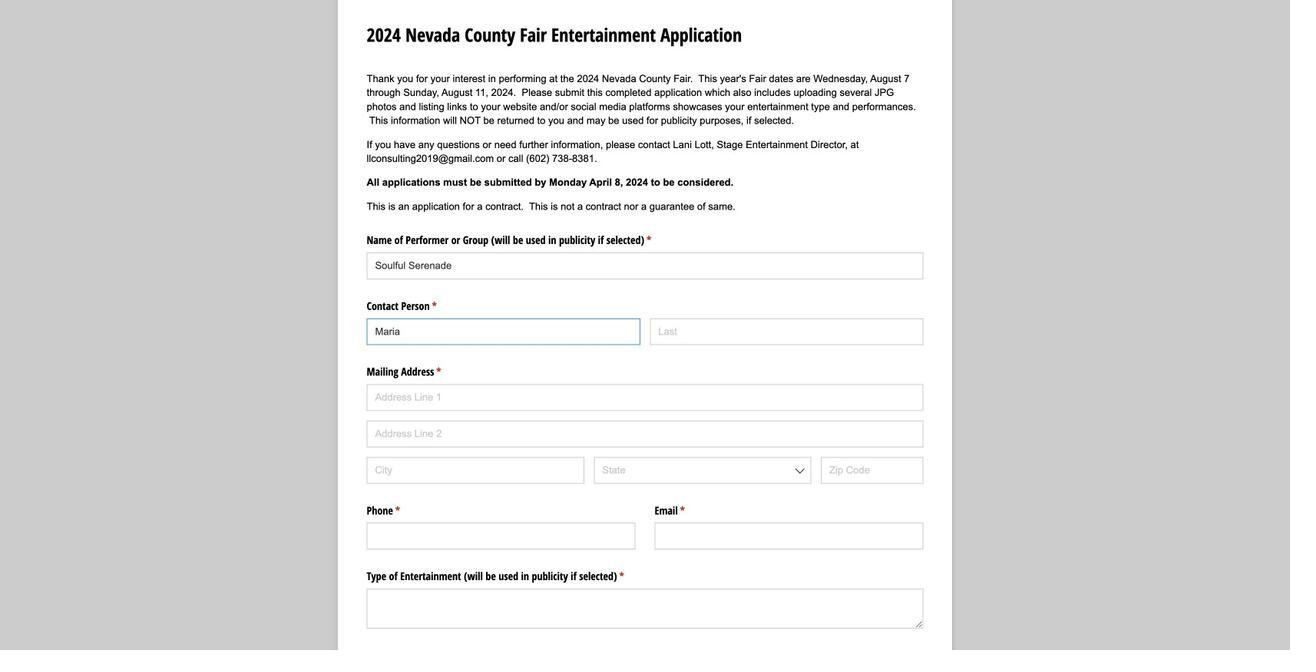 Task type: locate. For each thing, give the bounding box(es) containing it.
Zip Code text field
[[821, 457, 923, 484]]

None text field
[[367, 523, 635, 550], [655, 523, 923, 550], [367, 523, 635, 550], [655, 523, 923, 550]]

State text field
[[594, 457, 811, 484]]

First text field
[[367, 319, 640, 345]]

None text field
[[367, 253, 923, 279], [367, 589, 923, 629], [367, 253, 923, 279], [367, 589, 923, 629]]



Task type: vqa. For each thing, say whether or not it's contained in the screenshot.
option
no



Task type: describe. For each thing, give the bounding box(es) containing it.
City text field
[[367, 457, 584, 484]]

Last text field
[[650, 319, 923, 345]]

Address Line 2 text field
[[367, 421, 923, 448]]

Address Line 1 text field
[[367, 384, 923, 411]]



